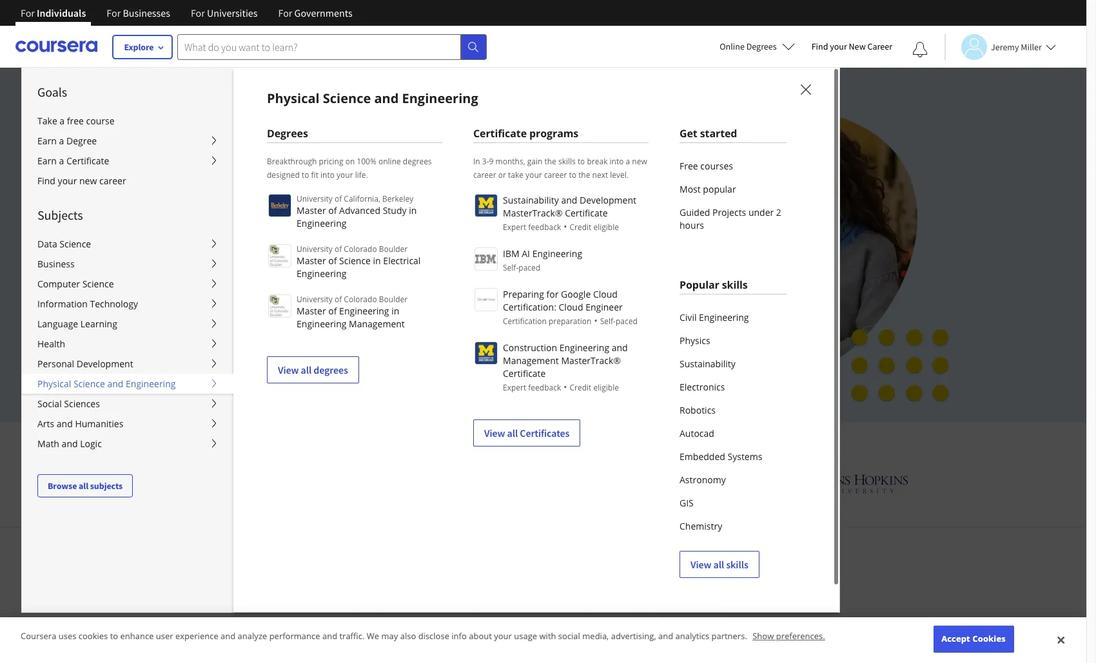 Task type: vqa. For each thing, say whether or not it's contained in the screenshot.
'Autocomplete results' LIST BOX
no



Task type: describe. For each thing, give the bounding box(es) containing it.
and inside sustainability and development mastertrack® certificate expert feedback • credit eligible
[[561, 194, 577, 206]]

individuals
[[37, 6, 86, 19]]

7-
[[214, 319, 223, 332]]

ready
[[284, 203, 321, 223]]

degrees inside dropdown button
[[747, 41, 777, 52]]

business button
[[22, 254, 233, 274]]

free courses link
[[680, 155, 787, 178]]

view all skills link
[[680, 551, 760, 579]]

get started
[[680, 126, 737, 141]]

unlimited access to 7,000+ world-class courses, hands-on projects, and job-ready certificate programs—all included in your subscription
[[169, 181, 564, 245]]

performance
[[269, 631, 320, 643]]

degrees inside list
[[314, 364, 348, 377]]

certificates inside view all certificates link
[[520, 427, 570, 440]]

physical science and engineering inside menu item
[[267, 90, 478, 107]]

enhance
[[120, 631, 154, 643]]

100%
[[357, 156, 377, 167]]

earn for earn a degree
[[37, 135, 57, 147]]

degree
[[66, 135, 97, 147]]

earn a degree button
[[22, 131, 233, 151]]

programs—all
[[394, 203, 488, 223]]

ibm
[[503, 248, 520, 260]]

civil engineering link
[[680, 306, 787, 330]]

information technology
[[37, 298, 138, 310]]

• inside construction engineering and management mastertrack® certificate expert feedback • credit eligible
[[564, 381, 567, 393]]

hec paris image
[[699, 471, 744, 497]]

we
[[367, 631, 379, 643]]

jeremy
[[991, 41, 1019, 53]]

university of illinois at urbana-champaign image
[[178, 474, 279, 494]]

chemistry link
[[680, 515, 787, 539]]

certificate inside construction engineering and management mastertrack® certificate expert feedback • credit eligible
[[503, 368, 546, 380]]

to inside get unlimited access to over 90% of courses, projects, specializations, and professional certificates on coursera, taught by top instructors from leading universities and companies.
[[416, 615, 425, 628]]

hours
[[680, 219, 704, 232]]

master for master of advanced study in engineering
[[297, 204, 326, 217]]

with right goals
[[608, 573, 650, 600]]

explore menu element
[[22, 68, 233, 498]]

most popular link
[[680, 178, 787, 201]]

popular
[[680, 278, 720, 292]]

civil
[[680, 312, 697, 324]]

banner navigation
[[10, 0, 363, 35]]

expert inside construction engineering and management mastertrack® certificate expert feedback • credit eligible
[[503, 382, 526, 393]]

science down what do you want to learn? text field
[[323, 90, 371, 107]]

your inside unlimited access to 7,000+ world-class courses, hands-on projects, and job-ready certificate programs—all included in your subscription
[[169, 226, 200, 245]]

advanced
[[339, 204, 381, 217]]

management inside university of colorado boulder master of engineering in engineering management
[[349, 318, 405, 330]]

media,
[[583, 631, 609, 643]]

show preferences. link
[[753, 631, 825, 643]]

courses, inside unlimited access to 7,000+ world-class courses, hands-on projects, and job-ready certificate programs—all included in your subscription
[[427, 181, 482, 200]]

arts
[[37, 418, 54, 430]]

and inside unlimited access to 7,000+ world-class courses, hands-on projects, and job-ready certificate programs—all included in your subscription
[[230, 203, 255, 223]]

and inside construction engineering and management mastertrack® certificate expert feedback • credit eligible
[[612, 342, 628, 354]]

for for universities
[[191, 6, 205, 19]]

expert inside sustainability and development mastertrack® certificate expert feedback • credit eligible
[[503, 222, 526, 233]]

social
[[558, 631, 580, 643]]

and inside popup button
[[107, 378, 123, 390]]

goals
[[554, 573, 604, 600]]

guarantee
[[340, 349, 387, 361]]

taught
[[423, 630, 451, 643]]

partnername logo image for preparing
[[475, 288, 498, 312]]

social
[[37, 398, 62, 410]]

most popular
[[680, 183, 736, 195]]

access inside get unlimited access to over 90% of courses, projects, specializations, and professional certificates on coursera, taught by top instructors from leading universities and companies.
[[386, 615, 414, 628]]

about
[[469, 631, 492, 643]]

development inside sustainability and development mastertrack® certificate expert feedback • credit eligible
[[580, 194, 637, 206]]

0 horizontal spatial the
[[545, 156, 556, 167]]

start 7-day free trial button
[[169, 310, 304, 341]]

specializations,
[[556, 615, 624, 628]]

view all skills list
[[680, 306, 787, 579]]

programs
[[530, 126, 579, 141]]

in 3-9 months, gain the skills to break into a new career or take your career to the next level.
[[473, 156, 647, 181]]

all for subjects
[[79, 480, 88, 492]]

earn a certificate
[[37, 155, 109, 167]]

study
[[383, 204, 407, 217]]

unlimited
[[342, 615, 384, 628]]

autocad link
[[680, 422, 787, 446]]

sustainability for sustainability
[[680, 358, 736, 370]]

start
[[190, 319, 212, 332]]

career
[[868, 41, 893, 52]]

degrees inside physical science and engineering menu item
[[267, 126, 308, 141]]

in inside unlimited access to 7,000+ world-class courses, hands-on projects, and job-ready certificate programs—all included in your subscription
[[552, 203, 564, 223]]

included
[[491, 203, 548, 223]]

new inside explore menu element
[[79, 175, 97, 187]]

0 vertical spatial universities
[[466, 432, 548, 453]]

1 vertical spatial plus
[[743, 573, 783, 600]]

on inside breakthrough pricing on 100% online degrees designed to fit into your life.
[[345, 156, 355, 167]]

a for certificate
[[59, 155, 64, 167]]

miller
[[1021, 41, 1042, 53]]

and inside popup button
[[62, 438, 78, 450]]

cookies
[[79, 631, 108, 643]]

accept
[[942, 634, 971, 645]]

your up over
[[387, 573, 430, 600]]

university of colorado boulder logo image for master of engineering in engineering management
[[268, 295, 292, 318]]

2 vertical spatial coursera
[[21, 631, 56, 643]]

computer science
[[37, 278, 114, 290]]

partners.
[[712, 631, 747, 643]]

guided
[[680, 206, 710, 219]]

ibm ai engineering self-paced
[[503, 248, 582, 273]]

your inside breakthrough pricing on 100% online degrees designed to fit into your life.
[[337, 170, 353, 181]]

arts and humanities button
[[22, 414, 233, 434]]

view all degrees link
[[267, 357, 359, 384]]

your inside "in 3-9 months, gain the skills to break into a new career or take your career to the next level."
[[526, 170, 542, 181]]

1 horizontal spatial cloud
[[593, 288, 618, 301]]

usage
[[514, 631, 537, 643]]

in up unlimited on the left of page
[[365, 573, 383, 600]]

2 horizontal spatial career
[[544, 170, 567, 181]]

popular
[[703, 183, 736, 195]]

language
[[37, 318, 78, 330]]

johns hopkins university image
[[786, 472, 908, 496]]

/year with 14-day money-back guarantee button
[[169, 348, 387, 362]]

subjects
[[90, 480, 123, 492]]

fit
[[311, 170, 319, 181]]

engineering inside ibm ai engineering self-paced
[[532, 248, 582, 260]]

of inside get unlimited access to over 90% of courses, projects, specializations, and professional certificates on coursera, taught by top instructors from leading universities and companies.
[[469, 615, 477, 628]]

engineering inside "link"
[[699, 312, 749, 324]]

for for governments
[[278, 6, 292, 19]]

traffic.
[[340, 631, 365, 643]]

in inside university of colorado boulder master of engineering in engineering management
[[392, 305, 399, 317]]

access inside unlimited access to 7,000+ world-class courses, hands-on projects, and job-ready certificate programs—all included in your subscription
[[238, 181, 281, 200]]

online
[[720, 41, 745, 52]]

find for find your new career
[[37, 175, 55, 187]]

colorado for science
[[344, 244, 377, 255]]

physical inside menu item
[[267, 90, 320, 107]]

ai
[[522, 248, 530, 260]]

credit inside sustainability and development mastertrack® certificate expert feedback • credit eligible
[[570, 222, 592, 233]]

subjects
[[37, 207, 83, 223]]

by
[[453, 630, 464, 643]]

skills inside list
[[726, 559, 749, 571]]

invest
[[304, 573, 361, 600]]

mastertrack® inside sustainability and development mastertrack® certificate expert feedback • credit eligible
[[503, 207, 563, 219]]

university of california, berkeley logo image
[[268, 194, 292, 217]]

list containing free courses
[[680, 155, 787, 237]]

coursera plus image
[[169, 121, 366, 140]]

free inside button
[[242, 319, 261, 332]]

cookies
[[973, 634, 1006, 645]]

courses, inside get unlimited access to over 90% of courses, projects, specializations, and professional certificates on coursera, taught by top instructors from leading universities and companies.
[[479, 615, 515, 628]]

find your new career
[[812, 41, 893, 52]]

breakthrough pricing on 100% online degrees designed to fit into your life.
[[267, 156, 432, 181]]

money-
[[283, 349, 316, 361]]

preferences.
[[776, 631, 825, 643]]

astronomy link
[[680, 469, 787, 492]]

gis link
[[680, 492, 787, 515]]

1 horizontal spatial career
[[473, 170, 496, 181]]

development inside popup button
[[77, 358, 133, 370]]

0 vertical spatial coursera
[[701, 432, 767, 453]]

to right the cookies
[[110, 631, 118, 643]]

guided projects under 2 hours link
[[680, 201, 787, 237]]

universities inside get unlimited access to over 90% of courses, projects, specializations, and professional certificates on coursera, taught by top instructors from leading universities and companies.
[[587, 630, 637, 643]]

get for get started
[[680, 126, 698, 141]]

electronics
[[680, 381, 725, 393]]

/year
[[202, 349, 226, 361]]

earn for earn a certificate
[[37, 155, 57, 167]]

university of california, berkeley master of advanced study in engineering
[[297, 193, 417, 230]]

health
[[37, 338, 65, 350]]

computer
[[37, 278, 80, 290]]

technology
[[90, 298, 138, 310]]

browse all subjects button
[[37, 475, 133, 498]]

1 horizontal spatial day
[[264, 349, 280, 361]]

to left break
[[578, 156, 585, 167]]

boulder for engineering
[[379, 294, 408, 305]]

earn a degree
[[37, 135, 97, 147]]

top
[[466, 630, 480, 643]]

over
[[427, 615, 446, 628]]

university for master of advanced study in engineering
[[297, 193, 333, 204]]

all for skills
[[714, 559, 724, 571]]

engineering inside university of california, berkeley master of advanced study in engineering
[[297, 217, 347, 230]]

new inside "in 3-9 months, gain the skills to break into a new career or take your career to the next level."
[[632, 156, 647, 167]]

management inside construction engineering and management mastertrack® certificate expert feedback • credit eligible
[[503, 355, 559, 367]]



Task type: locate. For each thing, give the bounding box(es) containing it.
course
[[86, 115, 115, 127]]

career down earn a certificate "dropdown button"
[[99, 175, 126, 187]]

a inside popup button
[[59, 135, 64, 147]]

1 for from the left
[[21, 6, 35, 19]]

health button
[[22, 334, 233, 354]]

feedback down the construction
[[528, 382, 561, 393]]

get inside physical science and engineering menu item
[[680, 126, 698, 141]]

science inside university of colorado boulder master of science in electrical engineering
[[339, 255, 371, 267]]

colorado down university of colorado boulder master of science in electrical engineering
[[344, 294, 377, 305]]

1 horizontal spatial sustainability
[[680, 358, 736, 370]]

1 colorado from the top
[[344, 244, 377, 255]]

physical science and engineering up social sciences dropdown button
[[37, 378, 176, 390]]

for individuals
[[21, 6, 86, 19]]

0 vertical spatial boulder
[[379, 244, 408, 255]]

1 university from the top
[[297, 193, 333, 204]]

earn down take
[[37, 135, 57, 147]]

0 vertical spatial degrees
[[403, 156, 432, 167]]

view all certificates link
[[473, 420, 581, 447]]

on inside unlimited access to 7,000+ world-class courses, hands-on projects, and job-ready certificate programs—all included in your subscription
[[531, 181, 548, 200]]

1 vertical spatial feedback
[[528, 382, 561, 393]]

get up traffic.
[[325, 615, 340, 628]]

None search field
[[177, 34, 487, 60]]

close image
[[797, 81, 814, 97], [797, 81, 814, 97], [797, 81, 814, 97], [797, 81, 814, 97], [797, 81, 814, 97], [797, 81, 814, 97], [797, 81, 814, 97], [797, 81, 814, 97]]

partnername logo image left the ibm
[[475, 248, 498, 271]]

university for master of engineering in engineering management
[[297, 294, 333, 305]]

boulder inside university of colorado boulder master of science in electrical engineering
[[379, 244, 408, 255]]

in inside university of california, berkeley master of advanced study in engineering
[[409, 204, 417, 217]]

0 vertical spatial the
[[545, 156, 556, 167]]

guided projects under 2 hours
[[680, 206, 782, 232]]

0 vertical spatial physical
[[267, 90, 320, 107]]

1 horizontal spatial on
[[531, 181, 548, 200]]

with down robotics
[[666, 432, 697, 453]]

close image
[[797, 81, 814, 97], [798, 81, 815, 98]]

science for physical science and engineering popup button
[[73, 378, 105, 390]]

earn down 'earn a degree'
[[37, 155, 57, 167]]

0 vertical spatial earn
[[37, 135, 57, 147]]

user
[[156, 631, 173, 643]]

to inside breakthrough pricing on 100% online degrees designed to fit into your life.
[[302, 170, 309, 181]]

into for degrees
[[321, 170, 335, 181]]

certificate inside sustainability and development mastertrack® certificate expert feedback • credit eligible
[[565, 207, 608, 219]]

0 horizontal spatial degrees
[[267, 126, 308, 141]]

0 horizontal spatial day
[[223, 319, 240, 332]]

find your new career link
[[22, 171, 233, 191]]

boulder down 'study' at the left top of the page
[[379, 244, 408, 255]]

science inside physical science and engineering popup button
[[73, 378, 105, 390]]

0 vertical spatial self-
[[503, 262, 519, 273]]

google
[[561, 288, 591, 301]]

0 horizontal spatial universities
[[466, 432, 548, 453]]

university of colorado boulder logo image
[[268, 244, 292, 268], [268, 295, 292, 318]]

3 for from the left
[[191, 6, 205, 19]]

certificates inside get unlimited access to over 90% of courses, projects, specializations, and professional certificates on coursera, taught by top instructors from leading universities and companies.
[[700, 615, 748, 628]]

cloud
[[593, 288, 618, 301], [559, 301, 583, 313]]

1 master from the top
[[297, 204, 326, 217]]

leading inside get unlimited access to over 90% of courses, projects, specializations, and professional certificates on coursera, taught by top instructors from leading universities and companies.
[[553, 630, 585, 643]]

0 horizontal spatial view
[[278, 364, 299, 377]]

for left businesses
[[107, 6, 121, 19]]

1 vertical spatial find
[[37, 175, 55, 187]]

physical inside popup button
[[37, 378, 71, 390]]

sustainability up electronics
[[680, 358, 736, 370]]

1 vertical spatial free
[[242, 319, 261, 332]]

your down projects,
[[169, 226, 200, 245]]

development down health dropdown button
[[77, 358, 133, 370]]

0 horizontal spatial get
[[325, 615, 340, 628]]

development down next
[[580, 194, 637, 206]]

• inside sustainability and development mastertrack® certificate expert feedback • credit eligible
[[564, 221, 567, 233]]

partnername logo image left preparing
[[475, 288, 498, 312]]

university inside university of colorado boulder master of science in electrical engineering
[[297, 244, 333, 255]]

physics link
[[680, 330, 787, 353]]

colorado inside university of colorado boulder master of science in electrical engineering
[[344, 244, 377, 255]]

1 horizontal spatial self-
[[600, 316, 616, 327]]

4 partnername logo image from the top
[[475, 342, 498, 365]]

expert up the ibm
[[503, 222, 526, 233]]

list
[[680, 155, 787, 237]]

master for master of engineering in engineering management
[[297, 305, 326, 317]]

0 horizontal spatial certificates
[[520, 427, 570, 440]]

expert
[[503, 222, 526, 233], [503, 382, 526, 393]]

0 vertical spatial get
[[680, 126, 698, 141]]

sustainability for sustainability and development mastertrack® certificate expert feedback • credit eligible
[[503, 194, 559, 206]]

1 vertical spatial cloud
[[559, 301, 583, 313]]

to
[[578, 156, 585, 167], [302, 170, 309, 181], [569, 170, 577, 181], [284, 181, 298, 200], [416, 615, 425, 628], [110, 631, 118, 643]]

engineering inside construction engineering and management mastertrack® certificate expert feedback • credit eligible
[[560, 342, 610, 354]]

analytics
[[676, 631, 710, 643]]

engineering inside university of colorado boulder master of science in electrical engineering
[[297, 268, 347, 280]]

day left money- at bottom left
[[264, 349, 280, 361]]

into for certificate programs
[[610, 156, 624, 167]]

view for view all skills
[[691, 559, 712, 571]]

view
[[278, 364, 299, 377], [484, 427, 505, 440], [691, 559, 712, 571]]

online degrees button
[[710, 32, 805, 61]]

1 vertical spatial colorado
[[344, 294, 377, 305]]

robotics link
[[680, 399, 787, 422]]

master for master of science in electrical engineering
[[297, 255, 326, 267]]

in
[[473, 156, 480, 167]]

in right 'study' at the left top of the page
[[409, 204, 417, 217]]

partnername logo image
[[475, 194, 498, 217], [475, 248, 498, 271], [475, 288, 498, 312], [475, 342, 498, 365]]

get for get unlimited access to over 90% of courses, projects, specializations, and professional certificates on coursera, taught by top instructors from leading universities and companies.
[[325, 615, 340, 628]]

show notifications image
[[913, 42, 928, 57]]

break
[[587, 156, 608, 167]]

1 expert from the top
[[503, 222, 526, 233]]

free left trial on the left
[[242, 319, 261, 332]]

physical up the coursera plus image
[[267, 90, 320, 107]]

1 vertical spatial expert
[[503, 382, 526, 393]]

0 vertical spatial physical science and engineering
[[267, 90, 478, 107]]

humanities
[[75, 418, 123, 430]]

science down personal development
[[73, 378, 105, 390]]

partnername logo image left the construction
[[475, 342, 498, 365]]

• up view all certificates link
[[564, 381, 567, 393]]

coursera image
[[15, 36, 97, 57]]

0 vertical spatial management
[[349, 318, 405, 330]]

sustainability inside sustainability and development mastertrack® certificate expert feedback • credit eligible
[[503, 194, 559, 206]]

1 horizontal spatial management
[[503, 355, 559, 367]]

self- inside ibm ai engineering self-paced
[[503, 262, 519, 273]]

your inside explore menu element
[[58, 175, 77, 187]]

free up most
[[680, 160, 698, 172]]

plus right systems
[[771, 432, 801, 453]]

with inside button
[[228, 349, 248, 361]]

master inside university of colorado boulder master of science in electrical engineering
[[297, 255, 326, 267]]

1 vertical spatial the
[[579, 170, 590, 181]]

2 university of colorado boulder logo image from the top
[[268, 295, 292, 318]]

for left the universities
[[191, 6, 205, 19]]

view inside view all degrees link
[[278, 364, 299, 377]]

get unlimited access to over 90% of courses, projects, specializations, and professional certificates on coursera, taught by top instructors from leading universities and companies.
[[325, 615, 762, 643]]

0 vertical spatial plus
[[771, 432, 801, 453]]

0 vertical spatial leading
[[409, 432, 462, 453]]

partnername logo image for sustainability
[[475, 194, 498, 217]]

2 vertical spatial on
[[750, 615, 762, 628]]

1 horizontal spatial physical
[[267, 90, 320, 107]]

hands-
[[485, 181, 531, 200]]

paced
[[519, 262, 541, 273], [616, 316, 638, 327]]

advertising,
[[611, 631, 656, 643]]

into inside breakthrough pricing on 100% online degrees designed to fit into your life.
[[321, 170, 335, 181]]

0 horizontal spatial management
[[349, 318, 405, 330]]

a
[[60, 115, 65, 127], [59, 135, 64, 147], [59, 155, 64, 167], [626, 156, 630, 167]]

1 university of colorado boulder logo image from the top
[[268, 244, 292, 268]]

certificate inside "dropdown button"
[[66, 155, 109, 167]]

certificate programs
[[473, 126, 579, 141]]

skills
[[558, 156, 576, 167], [722, 278, 748, 292], [726, 559, 749, 571]]

0 vertical spatial university
[[297, 193, 333, 204]]

skills up 'civil engineering' "link"
[[722, 278, 748, 292]]

all
[[301, 364, 312, 377], [507, 427, 518, 440], [79, 480, 88, 492], [714, 559, 724, 571]]

0 vertical spatial access
[[238, 181, 281, 200]]

university inside university of colorado boulder master of engineering in engineering management
[[297, 294, 333, 305]]

1 vertical spatial view
[[484, 427, 505, 440]]

experience
[[175, 631, 218, 643]]

language learning
[[37, 318, 117, 330]]

view all certificates list
[[473, 193, 649, 447]]

0 horizontal spatial physical science and engineering
[[37, 378, 176, 390]]

university down fit
[[297, 193, 333, 204]]

0 horizontal spatial on
[[345, 156, 355, 167]]

all for degrees
[[301, 364, 312, 377]]

your
[[830, 41, 847, 52], [337, 170, 353, 181], [526, 170, 542, 181], [58, 175, 77, 187], [169, 226, 200, 245], [387, 573, 430, 600], [494, 631, 512, 643]]

1 vertical spatial get
[[325, 615, 340, 628]]

feedback inside sustainability and development mastertrack® certificate expert feedback • credit eligible
[[528, 222, 561, 233]]

your left 'life.'
[[337, 170, 353, 181]]

2 colorado from the top
[[344, 294, 377, 305]]

0 horizontal spatial into
[[321, 170, 335, 181]]

partnername logo image for construction
[[475, 342, 498, 365]]

into inside "in 3-9 months, gain the skills to break into a new career or take your career to the next level."
[[610, 156, 624, 167]]

day right start
[[223, 319, 240, 332]]

0 horizontal spatial free
[[242, 319, 261, 332]]

1 partnername logo image from the top
[[475, 194, 498, 217]]

to left next
[[569, 170, 577, 181]]

0 vertical spatial new
[[632, 156, 647, 167]]

1 horizontal spatial leading
[[553, 630, 585, 643]]

view all degrees list
[[267, 193, 442, 384]]

2 horizontal spatial on
[[750, 615, 762, 628]]

trial
[[263, 319, 284, 332]]

months,
[[496, 156, 525, 167]]

science for data science dropdown button
[[60, 238, 91, 250]]

view for view all certificates
[[484, 427, 505, 440]]

1 vertical spatial day
[[264, 349, 280, 361]]

0 horizontal spatial find
[[37, 175, 55, 187]]

sustainability and development mastertrack® certificate expert feedback • credit eligible
[[503, 194, 637, 233]]

1 vertical spatial access
[[386, 615, 414, 628]]

leading universities and companies with coursera plus
[[405, 432, 801, 453]]

2 for from the left
[[107, 6, 121, 19]]

learning
[[81, 318, 117, 330]]

1 vertical spatial master
[[297, 255, 326, 267]]

2 earn from the top
[[37, 155, 57, 167]]

a for free
[[60, 115, 65, 127]]

2
[[776, 206, 782, 219]]

1 horizontal spatial certificates
[[700, 615, 748, 628]]

physical down personal on the left bottom
[[37, 378, 71, 390]]

3-
[[482, 156, 489, 167]]

help center image
[[1053, 630, 1069, 646]]

all inside button
[[79, 480, 88, 492]]

business
[[37, 258, 75, 270]]

colorado for engineering
[[344, 294, 377, 305]]

paced down ai
[[519, 262, 541, 273]]

2 partnername logo image from the top
[[475, 248, 498, 271]]

on inside get unlimited access to over 90% of courses, projects, specializations, and professional certificates on coursera, taught by top instructors from leading universities and companies.
[[750, 615, 762, 628]]

degrees inside breakthrough pricing on 100% online degrees designed to fit into your life.
[[403, 156, 432, 167]]

into up level.
[[610, 156, 624, 167]]

1 eligible from the top
[[594, 222, 619, 233]]

0 vertical spatial mastertrack®
[[503, 207, 563, 219]]

career inside explore menu element
[[99, 175, 126, 187]]

boulder down electrical
[[379, 294, 408, 305]]

view for view all degrees
[[278, 364, 299, 377]]

1 feedback from the top
[[528, 222, 561, 233]]

eligible down next
[[594, 222, 619, 233]]

your left new
[[830, 41, 847, 52]]

for left governments
[[278, 6, 292, 19]]

master up money- at bottom left
[[297, 305, 326, 317]]

and inside dropdown button
[[57, 418, 73, 430]]

view inside view all skills link
[[691, 559, 712, 571]]

eligible up leading universities and companies with coursera plus
[[594, 382, 619, 393]]

paced inside ibm ai engineering self-paced
[[519, 262, 541, 273]]

1 vertical spatial credit
[[570, 382, 592, 393]]

online
[[379, 156, 401, 167]]

university of colorado boulder logo image up anytime
[[268, 244, 292, 268]]

3 partnername logo image from the top
[[475, 288, 498, 312]]

feedback inside construction engineering and management mastertrack® certificate expert feedback • credit eligible
[[528, 382, 561, 393]]

1 vertical spatial management
[[503, 355, 559, 367]]

1 horizontal spatial paced
[[616, 316, 638, 327]]

science inside computer science popup button
[[82, 278, 114, 290]]

personal
[[37, 358, 74, 370]]

in
[[552, 203, 564, 223], [409, 204, 417, 217], [373, 255, 381, 267], [392, 305, 399, 317], [365, 573, 383, 600]]

colorado inside university of colorado boulder master of engineering in engineering management
[[344, 294, 377, 305]]

2 vertical spatial view
[[691, 559, 712, 571]]

paced down engineer
[[616, 316, 638, 327]]

0 vertical spatial eligible
[[594, 222, 619, 233]]

jeremy miller
[[991, 41, 1042, 53]]

a down 'earn a degree'
[[59, 155, 64, 167]]

from
[[531, 630, 551, 643]]

life.
[[355, 170, 368, 181]]

for for businesses
[[107, 6, 121, 19]]

your down earn a certificate
[[58, 175, 77, 187]]

partnername logo image for ibm
[[475, 248, 498, 271]]

1 vertical spatial into
[[321, 170, 335, 181]]

0 horizontal spatial development
[[77, 358, 133, 370]]

physical science and engineering group
[[21, 67, 1096, 664]]

0 vertical spatial view
[[278, 364, 299, 377]]

mastertrack® down hands-
[[503, 207, 563, 219]]

astronomy
[[680, 474, 726, 486]]

cloud down google at top
[[559, 301, 583, 313]]

a left free
[[60, 115, 65, 127]]

1 vertical spatial certificates
[[700, 615, 748, 628]]

• inside preparing for google cloud certification: cloud engineer certification preparation • self-paced
[[594, 315, 598, 327]]

skills inside "in 3-9 months, gain the skills to break into a new career or take your career to the next level."
[[558, 156, 576, 167]]

1 horizontal spatial new
[[632, 156, 647, 167]]

1 earn from the top
[[37, 135, 57, 147]]

university inside university of california, berkeley master of advanced study in engineering
[[297, 193, 333, 204]]

eligible inside construction engineering and management mastertrack® certificate expert feedback • credit eligible
[[594, 382, 619, 393]]

boulder for science
[[379, 244, 408, 255]]

paced inside preparing for google cloud certification: cloud engineer certification preparation • self-paced
[[616, 316, 638, 327]]

1 vertical spatial on
[[531, 181, 548, 200]]

university for master of science in electrical engineering
[[297, 244, 333, 255]]

0 horizontal spatial sustainability
[[503, 194, 559, 206]]

colorado down 'certificate'
[[344, 244, 377, 255]]

career down 3-
[[473, 170, 496, 181]]

science for computer science popup button
[[82, 278, 114, 290]]

on
[[345, 156, 355, 167], [531, 181, 548, 200], [750, 615, 762, 628]]

0 horizontal spatial paced
[[519, 262, 541, 273]]

construction engineering and management mastertrack® certificate expert feedback • credit eligible
[[503, 342, 628, 393]]

1 vertical spatial development
[[77, 358, 133, 370]]

and
[[374, 90, 399, 107], [561, 194, 577, 206], [230, 203, 255, 223], [612, 342, 628, 354], [107, 378, 123, 390], [57, 418, 73, 430], [552, 432, 580, 453], [62, 438, 78, 450], [626, 615, 642, 628], [639, 630, 656, 643], [221, 631, 236, 643], [322, 631, 337, 643], [658, 631, 673, 643]]

show
[[753, 631, 774, 643]]

0 vertical spatial paced
[[519, 262, 541, 273]]

on down the gain
[[531, 181, 548, 200]]

degrees right online
[[747, 41, 777, 52]]

physical science and engineering menu item
[[233, 67, 1096, 664]]

a inside "dropdown button"
[[59, 155, 64, 167]]

university of colorado boulder logo image for master of science in electrical engineering
[[268, 244, 292, 268]]

boulder inside university of colorado boulder master of engineering in engineering management
[[379, 294, 408, 305]]

for left individuals on the top left
[[21, 6, 35, 19]]

projects,
[[169, 203, 226, 223]]

to up coursera uses cookies to enhance user experience and analyze performance and traffic. we may also disclose info about your usage with social media, advertising, and analytics partners. show preferences.
[[416, 615, 425, 628]]

earn a certificate button
[[22, 151, 233, 171]]

What do you want to learn? text field
[[177, 34, 461, 60]]

view inside view all certificates link
[[484, 427, 505, 440]]

free courses
[[680, 160, 733, 172]]

plus down view all skills
[[743, 573, 783, 600]]

career right take
[[544, 170, 567, 181]]

1 vertical spatial leading
[[553, 630, 585, 643]]

autocad
[[680, 428, 715, 440]]

earn inside "dropdown button"
[[37, 155, 57, 167]]

degrees down back
[[314, 364, 348, 377]]

0 horizontal spatial cloud
[[559, 301, 583, 313]]

information
[[37, 298, 88, 310]]

sustainability
[[503, 194, 559, 206], [680, 358, 736, 370]]

access up coursera,
[[386, 615, 414, 628]]

in inside university of colorado boulder master of science in electrical engineering
[[373, 255, 381, 267]]

social sciences
[[37, 398, 100, 410]]

find inside explore menu element
[[37, 175, 55, 187]]

1 horizontal spatial degrees
[[747, 41, 777, 52]]

your right the about on the bottom left
[[494, 631, 512, 643]]

degrees up "breakthrough"
[[267, 126, 308, 141]]

2 university from the top
[[297, 244, 333, 255]]

science up "business"
[[60, 238, 91, 250]]

on up show
[[750, 615, 762, 628]]

all for certificates
[[507, 427, 518, 440]]

1 boulder from the top
[[379, 244, 408, 255]]

with down projects,
[[539, 631, 556, 643]]

2 expert from the top
[[503, 382, 526, 393]]

1 vertical spatial •
[[594, 315, 598, 327]]

get inside get unlimited access to over 90% of courses, projects, specializations, and professional certificates on coursera, taught by top instructors from leading universities and companies.
[[325, 615, 340, 628]]

cloud up engineer
[[593, 288, 618, 301]]

1 vertical spatial earn
[[37, 155, 57, 167]]

physical science and engineering inside popup button
[[37, 378, 176, 390]]

university of colorado boulder logo image up trial on the left
[[268, 295, 292, 318]]

access up job- on the left top of the page
[[238, 181, 281, 200]]

certificate up find your new career
[[66, 155, 109, 167]]

0 horizontal spatial leading
[[409, 432, 462, 453]]

find left new
[[812, 41, 828, 52]]

in down electrical
[[392, 305, 399, 317]]

personal development button
[[22, 354, 233, 374]]

eligible inside sustainability and development mastertrack® certificate expert feedback • credit eligible
[[594, 222, 619, 233]]

class
[[391, 181, 423, 200]]

credit up ibm ai engineering self-paced
[[570, 222, 592, 233]]

1 vertical spatial university
[[297, 244, 333, 255]]

2 master from the top
[[297, 255, 326, 267]]

browse all subjects
[[48, 480, 123, 492]]

1 horizontal spatial free
[[680, 160, 698, 172]]

science left electrical
[[339, 255, 371, 267]]

unlimited
[[169, 181, 234, 200]]

courses, up instructors
[[479, 615, 515, 628]]

engineering inside popup button
[[126, 378, 176, 390]]

new right break
[[632, 156, 647, 167]]

the right the gain
[[545, 156, 556, 167]]

university right anytime
[[297, 294, 333, 305]]

3 university from the top
[[297, 294, 333, 305]]

your down the gain
[[526, 170, 542, 181]]

view all degrees
[[278, 364, 348, 377]]

university down ready
[[297, 244, 333, 255]]

1 horizontal spatial access
[[386, 615, 414, 628]]

for for individuals
[[21, 6, 35, 19]]

1 vertical spatial physical science and engineering
[[37, 378, 176, 390]]

1 vertical spatial mastertrack®
[[561, 355, 621, 367]]

management down the construction
[[503, 355, 559, 367]]

earn inside popup button
[[37, 135, 57, 147]]

1 vertical spatial coursera
[[654, 573, 738, 600]]

1 vertical spatial skills
[[722, 278, 748, 292]]

find for find your new career
[[812, 41, 828, 52]]

self-
[[503, 262, 519, 273], [600, 316, 616, 327]]

1 horizontal spatial get
[[680, 126, 698, 141]]

pricing
[[319, 156, 343, 167]]

self- inside preparing for google cloud certification: cloud engineer certification preparation • self-paced
[[600, 316, 616, 327]]

physical science and engineering up 100%
[[267, 90, 478, 107]]

credit up leading universities and companies with coursera plus
[[570, 382, 592, 393]]

• up ibm ai engineering self-paced
[[564, 221, 567, 233]]

popular skills
[[680, 278, 748, 292]]

0 horizontal spatial physical
[[37, 378, 71, 390]]

to left fit
[[302, 170, 309, 181]]

2 eligible from the top
[[594, 382, 619, 393]]

chemistry
[[680, 520, 722, 533]]

to inside unlimited access to 7,000+ world-class courses, hands-on projects, and job-ready certificate programs—all included in your subscription
[[284, 181, 298, 200]]

2 vertical spatial •
[[564, 381, 567, 393]]

0 horizontal spatial degrees
[[314, 364, 348, 377]]

mastertrack®
[[503, 207, 563, 219], [561, 355, 621, 367]]

sciences
[[64, 398, 100, 410]]

1 horizontal spatial degrees
[[403, 156, 432, 167]]

2 boulder from the top
[[379, 294, 408, 305]]

a inside "link"
[[60, 115, 65, 127]]

accept cookies button
[[934, 626, 1014, 653]]

free
[[67, 115, 84, 127]]

0 horizontal spatial career
[[99, 175, 126, 187]]

in left electrical
[[373, 255, 381, 267]]

0 vertical spatial feedback
[[528, 222, 561, 233]]

free inside "link"
[[680, 160, 698, 172]]

self- down the ibm
[[503, 262, 519, 273]]

with left 14- at the bottom of the page
[[228, 349, 248, 361]]

a inside "in 3-9 months, gain the skills to break into a new career or take your career to the next level."
[[626, 156, 630, 167]]

to down the designed
[[284, 181, 298, 200]]

degrees
[[747, 41, 777, 52], [267, 126, 308, 141]]

14-
[[251, 349, 264, 361]]

systems
[[728, 451, 763, 463]]

master inside university of colorado boulder master of engineering in engineering management
[[297, 305, 326, 317]]

0 vertical spatial sustainability
[[503, 194, 559, 206]]

embedded systems link
[[680, 446, 787, 469]]

take
[[508, 170, 524, 181]]

math and logic button
[[22, 434, 233, 454]]

1 credit from the top
[[570, 222, 592, 233]]

preparation
[[549, 316, 592, 327]]

preparing
[[503, 288, 544, 301]]

mastertrack® inside construction engineering and management mastertrack® certificate expert feedback • credit eligible
[[561, 355, 621, 367]]

3 master from the top
[[297, 305, 326, 317]]

expert down the construction
[[503, 382, 526, 393]]

arts and humanities
[[37, 418, 123, 430]]

sustainability down take
[[503, 194, 559, 206]]

1 horizontal spatial into
[[610, 156, 624, 167]]

• down engineer
[[594, 315, 598, 327]]

1 horizontal spatial universities
[[587, 630, 637, 643]]

next
[[592, 170, 608, 181]]

0 vertical spatial on
[[345, 156, 355, 167]]

a up level.
[[626, 156, 630, 167]]

back
[[316, 349, 338, 361]]

skills down chemistry link
[[726, 559, 749, 571]]

on left 100%
[[345, 156, 355, 167]]

certificate down the construction
[[503, 368, 546, 380]]

2 horizontal spatial view
[[691, 559, 712, 571]]

0 vertical spatial skills
[[558, 156, 576, 167]]

embedded systems
[[680, 451, 763, 463]]

sustainability inside view all skills list
[[680, 358, 736, 370]]

credit inside construction engineering and management mastertrack® certificate expert feedback • credit eligible
[[570, 382, 592, 393]]

science inside data science dropdown button
[[60, 238, 91, 250]]

or
[[498, 170, 506, 181]]

2 credit from the top
[[570, 382, 592, 393]]

1 horizontal spatial view
[[484, 427, 505, 440]]

1 vertical spatial eligible
[[594, 382, 619, 393]]

certificate up 9
[[473, 126, 527, 141]]

2 feedback from the top
[[528, 382, 561, 393]]

1 vertical spatial new
[[79, 175, 97, 187]]

0 vertical spatial credit
[[570, 222, 592, 233]]

get left started
[[680, 126, 698, 141]]

4 for from the left
[[278, 6, 292, 19]]

9
[[489, 156, 494, 167]]

2 vertical spatial master
[[297, 305, 326, 317]]

mastertrack® down preparation
[[561, 355, 621, 367]]

0 vertical spatial find
[[812, 41, 828, 52]]

a for degree
[[59, 135, 64, 147]]

a left degree
[[59, 135, 64, 147]]



